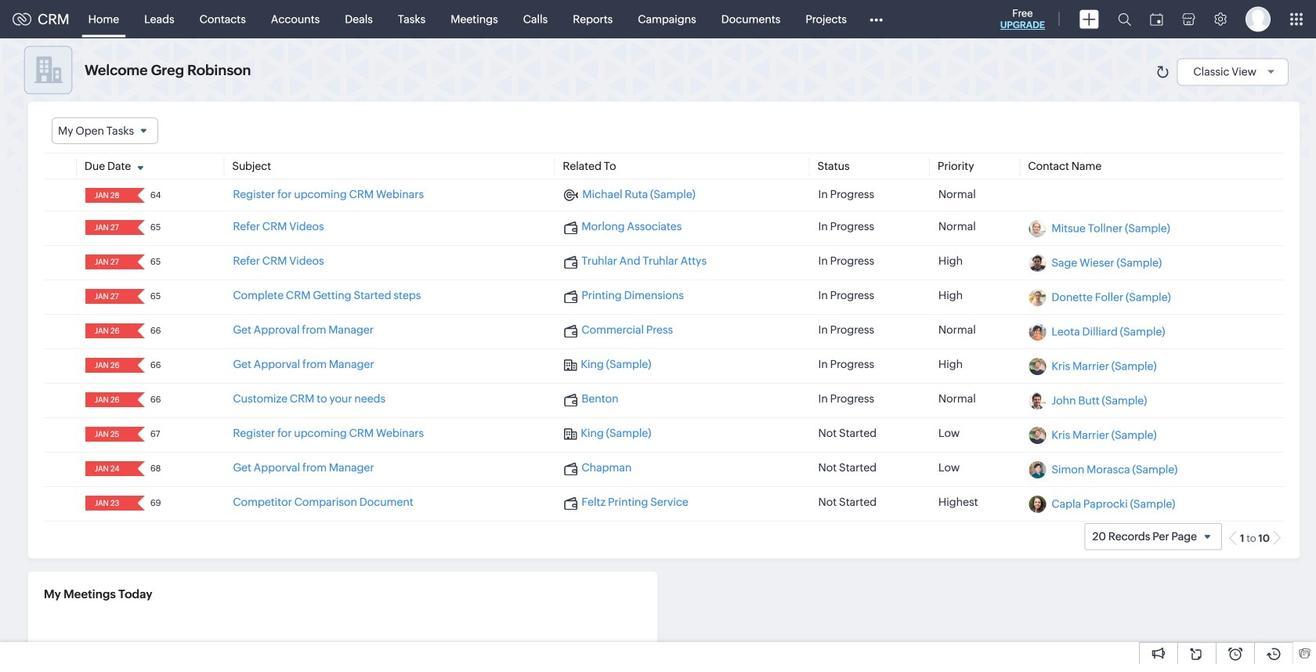 Task type: vqa. For each thing, say whether or not it's contained in the screenshot.
List in button
no



Task type: describe. For each thing, give the bounding box(es) containing it.
search element
[[1109, 0, 1141, 38]]

profile image
[[1246, 7, 1271, 32]]

Other Modules field
[[860, 7, 894, 32]]

search image
[[1119, 13, 1132, 26]]

logo image
[[13, 13, 31, 25]]



Task type: locate. For each thing, give the bounding box(es) containing it.
calendar image
[[1151, 13, 1164, 25]]

create menu element
[[1071, 0, 1109, 38]]

profile element
[[1237, 0, 1281, 38]]

create menu image
[[1080, 10, 1100, 29]]

None field
[[52, 118, 158, 144], [90, 188, 127, 203], [90, 220, 127, 235], [90, 255, 127, 270], [90, 289, 127, 304], [90, 324, 127, 339], [90, 358, 127, 373], [90, 393, 127, 408], [90, 427, 127, 442], [90, 462, 127, 477], [90, 496, 127, 511], [52, 118, 158, 144], [90, 188, 127, 203], [90, 220, 127, 235], [90, 255, 127, 270], [90, 289, 127, 304], [90, 324, 127, 339], [90, 358, 127, 373], [90, 393, 127, 408], [90, 427, 127, 442], [90, 462, 127, 477], [90, 496, 127, 511]]



